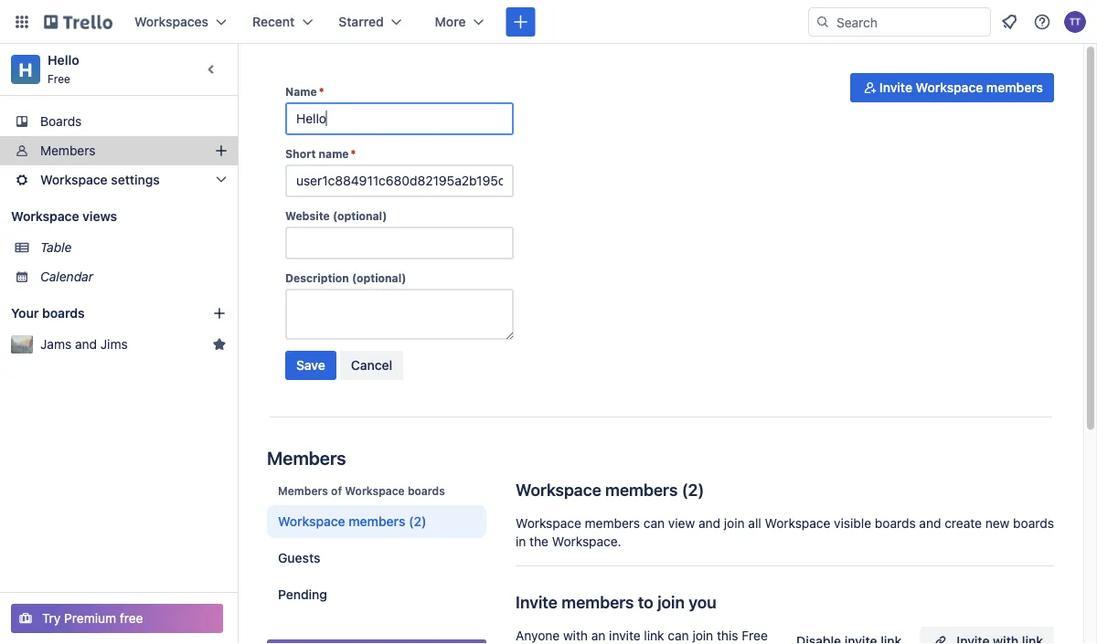 Task type: locate. For each thing, give the bounding box(es) containing it.
in
[[516, 535, 526, 550]]

short name *
[[285, 147, 356, 160]]

guests link
[[267, 542, 487, 575]]

organizationdetailform element
[[285, 84, 514, 388]]

1 vertical spatial can
[[668, 629, 689, 644]]

1 horizontal spatial join
[[693, 629, 714, 644]]

1 vertical spatial *
[[351, 147, 356, 160]]

0 horizontal spatial workspace members
[[278, 515, 406, 530]]

name *
[[285, 85, 324, 98]]

1 horizontal spatial can
[[668, 629, 689, 644]]

join right to
[[658, 593, 685, 612]]

0 vertical spatial join
[[724, 516, 745, 531]]

members
[[987, 80, 1044, 95], [606, 480, 678, 500], [349, 515, 406, 530], [585, 516, 640, 531], [562, 593, 634, 612]]

the
[[530, 535, 549, 550]]

your
[[11, 306, 39, 321]]

cancel
[[351, 358, 393, 373]]

workspace views
[[11, 209, 117, 224]]

0 horizontal spatial and
[[75, 337, 97, 352]]

0 horizontal spatial join
[[658, 593, 685, 612]]

free down hello link at left top
[[48, 72, 70, 85]]

more button
[[424, 7, 495, 37]]

boards up jams
[[42, 306, 85, 321]]

members down boards
[[40, 143, 96, 158]]

members left (
[[606, 480, 678, 500]]

can left the view
[[644, 516, 665, 531]]

None text field
[[285, 165, 514, 198], [285, 227, 514, 260], [285, 165, 514, 198], [285, 227, 514, 260]]

members up of
[[267, 447, 346, 469]]

1 vertical spatial free
[[742, 629, 768, 644]]

free right this
[[742, 629, 768, 644]]

starred button
[[328, 7, 413, 37]]

0 vertical spatial workspace members
[[516, 480, 678, 500]]

calendar link
[[40, 268, 227, 286]]

jams and jims link
[[40, 336, 205, 354]]

cancel button
[[340, 351, 404, 381]]

2 vertical spatial join
[[693, 629, 714, 644]]

starred icon image
[[212, 338, 227, 352]]

0 horizontal spatial free
[[48, 72, 70, 85]]

1 horizontal spatial and
[[699, 516, 721, 531]]

0 vertical spatial free
[[48, 72, 70, 85]]

website
[[285, 209, 330, 222]]

(optional) right website
[[333, 209, 387, 222]]

1 horizontal spatial workspace members
[[516, 480, 678, 500]]

join
[[724, 516, 745, 531], [658, 593, 685, 612], [693, 629, 714, 644]]

jams and jims
[[40, 337, 128, 352]]

invite workspace members button
[[851, 73, 1055, 102]]

members
[[40, 143, 96, 158], [267, 447, 346, 469], [278, 485, 328, 498]]

view
[[669, 516, 695, 531]]

0 notifications image
[[999, 11, 1021, 33]]

0 horizontal spatial *
[[319, 85, 324, 98]]

and right the view
[[699, 516, 721, 531]]

boards inside "element"
[[42, 306, 85, 321]]

views
[[82, 209, 117, 224]]

members down 0 notifications image
[[987, 80, 1044, 95]]

0 vertical spatial (optional)
[[333, 209, 387, 222]]

can inside anyone with an invite link can join this free
[[668, 629, 689, 644]]

boards link
[[0, 107, 238, 136]]

0 vertical spatial members
[[40, 143, 96, 158]]

description
[[285, 272, 349, 284]]

free
[[48, 72, 70, 85], [742, 629, 768, 644]]

1 vertical spatial invite
[[516, 593, 558, 612]]

terry turtle (terryturtle) image
[[1065, 11, 1087, 33]]

and left create
[[920, 516, 942, 531]]

0 horizontal spatial invite
[[516, 593, 558, 612]]

members up an
[[562, 593, 634, 612]]

0 vertical spatial can
[[644, 516, 665, 531]]

this
[[717, 629, 739, 644]]

members up workspace.
[[585, 516, 640, 531]]

(optional)
[[333, 209, 387, 222], [352, 272, 406, 284]]

1 vertical spatial members
[[267, 447, 346, 469]]

with
[[563, 629, 588, 644]]

hello link
[[48, 53, 79, 68]]

workspace members up workspace.
[[516, 480, 678, 500]]

starred
[[339, 14, 384, 29]]

None text field
[[285, 102, 514, 135], [285, 289, 514, 340], [285, 102, 514, 135], [285, 289, 514, 340]]

join left all
[[724, 516, 745, 531]]

can right link
[[668, 629, 689, 644]]

hello free
[[48, 53, 79, 85]]

recent
[[252, 14, 295, 29]]

free
[[120, 611, 143, 627]]

boards
[[42, 306, 85, 321], [408, 485, 445, 498], [875, 516, 916, 531], [1014, 516, 1055, 531]]

and inside "jams and jims" link
[[75, 337, 97, 352]]

members inside invite workspace members button
[[987, 80, 1044, 95]]

workspace
[[916, 80, 984, 95], [40, 172, 108, 188], [11, 209, 79, 224], [516, 480, 602, 500], [345, 485, 405, 498], [278, 515, 345, 530], [516, 516, 582, 531], [765, 516, 831, 531]]

( 2 )
[[682, 480, 705, 500]]

invite for invite members to join you
[[516, 593, 558, 612]]

workspace members down of
[[278, 515, 406, 530]]

join left this
[[693, 629, 714, 644]]

premium
[[64, 611, 116, 627]]

jams
[[40, 337, 72, 352]]

try
[[42, 611, 61, 627]]

boards
[[40, 114, 82, 129]]

members inside members 'link'
[[40, 143, 96, 158]]

1 horizontal spatial invite
[[880, 80, 913, 95]]

anyone with an invite link can join this free
[[516, 629, 768, 645]]

(optional) right description
[[352, 272, 406, 284]]

2 horizontal spatial join
[[724, 516, 745, 531]]

invite members to join you
[[516, 593, 717, 612]]

workspace settings button
[[0, 166, 238, 195]]

invite
[[880, 80, 913, 95], [516, 593, 558, 612]]

1 vertical spatial (optional)
[[352, 272, 406, 284]]

invite up anyone
[[516, 593, 558, 612]]

of
[[331, 485, 342, 498]]

and left jims
[[75, 337, 97, 352]]

2 horizontal spatial and
[[920, 516, 942, 531]]

can
[[644, 516, 665, 531], [668, 629, 689, 644]]

and
[[75, 337, 97, 352], [699, 516, 721, 531], [920, 516, 942, 531]]

0 horizontal spatial can
[[644, 516, 665, 531]]

1 vertical spatial workspace members
[[278, 515, 406, 530]]

your boards with 1 items element
[[11, 303, 185, 325]]

link
[[644, 629, 665, 644]]

workspace members
[[516, 480, 678, 500], [278, 515, 406, 530]]

name
[[319, 147, 349, 160]]

invite down search field
[[880, 80, 913, 95]]

settings
[[111, 172, 160, 188]]

invite inside button
[[880, 80, 913, 95]]

new
[[986, 516, 1010, 531]]

0 vertical spatial invite
[[880, 80, 913, 95]]

workspace navigation collapse icon image
[[199, 57, 225, 82]]

*
[[319, 85, 324, 98], [351, 147, 356, 160]]

workspace inside popup button
[[40, 172, 108, 188]]

website (optional)
[[285, 209, 387, 222]]

free inside anyone with an invite link can join this free
[[742, 629, 768, 644]]

1 horizontal spatial *
[[351, 147, 356, 160]]

boards up (2)
[[408, 485, 445, 498]]

members left of
[[278, 485, 328, 498]]

1 horizontal spatial free
[[742, 629, 768, 644]]



Task type: vqa. For each thing, say whether or not it's contained in the screenshot.
'home' Image
no



Task type: describe. For each thing, give the bounding box(es) containing it.
0 vertical spatial *
[[319, 85, 324, 98]]

anyone
[[516, 629, 560, 644]]

create board or workspace image
[[512, 13, 530, 31]]

save button
[[285, 351, 336, 381]]

2
[[688, 480, 698, 500]]

2 vertical spatial members
[[278, 485, 328, 498]]

calendar
[[40, 269, 93, 284]]

join inside anyone with an invite link can join this free
[[693, 629, 714, 644]]

short
[[285, 147, 316, 160]]

(optional) for description (optional)
[[352, 272, 406, 284]]

members inside workspace members can view and join all workspace visible boards and create new boards in the workspace.
[[585, 516, 640, 531]]

workspace inside button
[[916, 80, 984, 95]]

invite
[[609, 629, 641, 644]]

Search field
[[831, 8, 991, 36]]

sm image
[[861, 79, 880, 97]]

(optional) for website (optional)
[[333, 209, 387, 222]]

(2)
[[409, 515, 427, 530]]

members of workspace boards
[[278, 485, 445, 498]]

create
[[945, 516, 982, 531]]

all
[[749, 516, 762, 531]]

workspace.
[[552, 535, 622, 550]]

(
[[682, 480, 688, 500]]

h link
[[11, 55, 40, 84]]

members down members of workspace boards
[[349, 515, 406, 530]]

description (optional)
[[285, 272, 406, 284]]

members link
[[0, 136, 238, 166]]

you
[[689, 593, 717, 612]]

h
[[19, 59, 32, 80]]

table
[[40, 240, 72, 255]]

workspaces
[[134, 14, 209, 29]]

hello
[[48, 53, 79, 68]]

boards right new
[[1014, 516, 1055, 531]]

)
[[698, 480, 705, 500]]

workspace members can view and join all workspace visible boards and create new boards in the workspace.
[[516, 516, 1055, 550]]

jims
[[100, 337, 128, 352]]

an
[[592, 629, 606, 644]]

boards right visible
[[875, 516, 916, 531]]

add board image
[[212, 306, 227, 321]]

pending
[[278, 588, 327, 603]]

save
[[296, 358, 325, 373]]

recent button
[[242, 7, 324, 37]]

workspace settings
[[40, 172, 160, 188]]

invite for invite workspace members
[[880, 80, 913, 95]]

pending link
[[267, 579, 487, 612]]

primary element
[[0, 0, 1098, 44]]

visible
[[834, 516, 872, 531]]

your boards
[[11, 306, 85, 321]]

invite workspace members
[[880, 80, 1044, 95]]

join inside workspace members can view and join all workspace visible boards and create new boards in the workspace.
[[724, 516, 745, 531]]

name
[[285, 85, 317, 98]]

to
[[638, 593, 654, 612]]

try premium free button
[[11, 605, 223, 634]]

try premium free
[[42, 611, 143, 627]]

can inside workspace members can view and join all workspace visible boards and create new boards in the workspace.
[[644, 516, 665, 531]]

free inside hello free
[[48, 72, 70, 85]]

table link
[[40, 239, 227, 257]]

more
[[435, 14, 466, 29]]

search image
[[816, 15, 831, 29]]

guests
[[278, 551, 321, 566]]

open information menu image
[[1034, 13, 1052, 31]]

back to home image
[[44, 7, 113, 37]]

1 vertical spatial join
[[658, 593, 685, 612]]

workspaces button
[[123, 7, 238, 37]]



